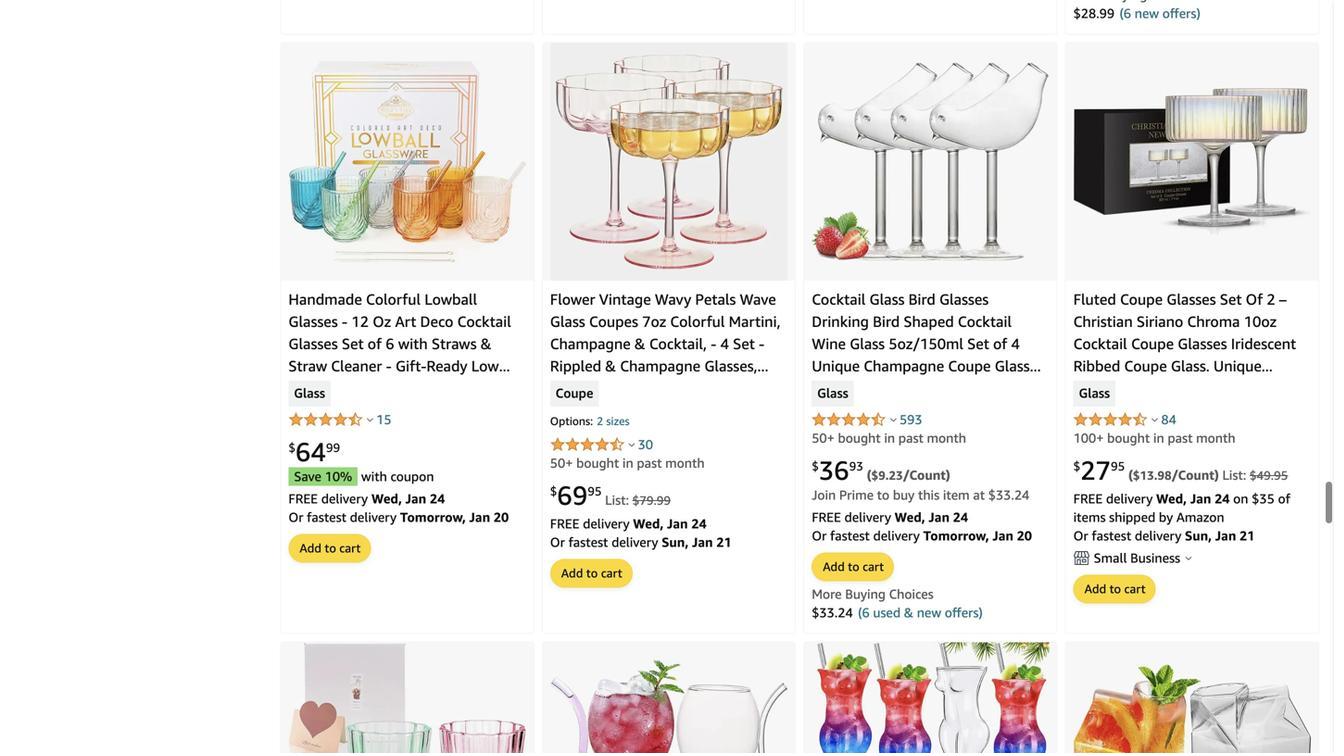 Task type: locate. For each thing, give the bounding box(es) containing it.
2 for from the left
[[918, 402, 938, 419]]

to for add to cart button on top of buying
[[848, 560, 860, 574]]

20 inside $ 36 93 ( $9.23 /count) join prime to buy this item at $33.24 free delivery wed, jan 24 or fastest delivery tomorrow, jan 20
[[1017, 528, 1032, 543]]

100+
[[1074, 430, 1104, 446]]

0 vertical spatial new
[[1135, 6, 1159, 21]]

50+ down 4pcs
[[812, 430, 835, 446]]

free delivery wed, jan 24 element
[[289, 491, 445, 506], [812, 510, 969, 525], [550, 516, 707, 531]]

1 horizontal spatial 50+
[[812, 430, 835, 446]]

sun, down 'amazon'
[[1185, 528, 1212, 543]]

of
[[1246, 290, 1263, 308]]

(6 inside more buying choices $33.24 (6 used & new offers)
[[858, 605, 870, 620]]

0 horizontal spatial 50+
[[550, 455, 573, 471]]

set inside handmade colorful lowball glasses - 12 oz art deco cocktail glasses set of 6 with straws & straw cleaner - gift-ready low ball glasses - unique colored glassware for home bar & kitchen
[[342, 335, 364, 353]]

( inside $ 27 95 ( $13.98 /count) list: $49.95
[[1129, 467, 1133, 483]]

fluted coupe glasses set of 2 – christian siriano chroma 10oz cocktail coupe glasses iridescent ribbed coupe glass. unique... image
[[1074, 88, 1311, 236]]

1 bar from the left
[[428, 402, 450, 419]]

1 horizontal spatial /count)
[[1172, 467, 1219, 483]]

on
[[1234, 491, 1249, 506]]

1 horizontal spatial glasses,
[[1205, 379, 1258, 397]]

to down '10%'
[[325, 541, 336, 555]]

,
[[617, 379, 621, 397]]

$28.99 (6 new offers)
[[1074, 6, 1201, 21]]

& down choices
[[904, 605, 914, 620]]

1 horizontal spatial home
[[973, 402, 1014, 419]]

0 horizontal spatial tomorrow,
[[400, 510, 466, 525]]

2 horizontal spatial month
[[1197, 430, 1236, 446]]

inftyle vampire wine glass set of 2 cocktail glass 12oz with drinking tube straw creative glass decanter cups mugs for win... image
[[550, 660, 788, 753]]

of up cups
[[994, 335, 1008, 353]]

2 inside fluted coupe glasses set of 2 – christian siriano chroma 10oz cocktail coupe glasses iridescent ribbed coupe glass. unique champagne coupe glasses, ribbed martini glass or cocktail glasses
[[1267, 290, 1276, 308]]

1 for from the left
[[360, 402, 380, 419]]

fastest inside $ 36 93 ( $9.23 /count) join prime to buy this item at $33.24 free delivery wed, jan 24 or fastest delivery tomorrow, jan 20
[[830, 528, 870, 543]]

add to cart for add to cart button under '10%'
[[300, 541, 361, 555]]

( for 27
[[1129, 467, 1133, 483]]

1 horizontal spatial 4
[[1012, 335, 1020, 353]]

2 vertical spatial bird
[[812, 379, 839, 397]]

/count) inside $ 27 95 ( $13.98 /count) list: $49.95
[[1172, 467, 1219, 483]]

martini inside fluted coupe glasses set of 2 – christian siriano chroma 10oz cocktail coupe glasses iridescent ribbed coupe glass. unique champagne coupe glasses, ribbed martini glass or cocktail glasses
[[1074, 402, 1122, 419]]

4 down martini,
[[721, 335, 729, 353]]

popover image left 593 link
[[890, 417, 897, 422]]

1 horizontal spatial or fastest delivery sun, jan 21 element
[[1074, 528, 1255, 543]]

join
[[812, 487, 836, 503]]

bird up 4pcs
[[812, 379, 839, 397]]

1 horizontal spatial list:
[[1223, 467, 1247, 483]]

tomorrow, inside free delivery wed, jan 24 or fastest delivery tomorrow, jan 20
[[400, 510, 466, 525]]

50+ for 30
[[550, 455, 573, 471]]

0 horizontal spatial /count)
[[903, 467, 951, 483]]

(pink)
[[550, 424, 589, 441]]

1 vertical spatial (6
[[858, 605, 870, 620]]

15 link
[[376, 412, 392, 427]]

95 inside '$ 69 95 list: $79.99 free delivery wed, jan 24 or fastest delivery sun, jan 21'
[[588, 484, 602, 499]]

add up more at the right bottom of page
[[823, 560, 845, 574]]

2 left –
[[1267, 290, 1276, 308]]

0 horizontal spatial colorful
[[366, 290, 421, 308]]

wed, down buy
[[895, 510, 926, 525]]

$33.24 right at
[[989, 487, 1030, 503]]

cart down small business
[[1125, 582, 1146, 596]]

sun, down $79.99
[[662, 535, 689, 550]]

2 horizontal spatial popover image
[[1152, 417, 1159, 422]]

wed, down $79.99
[[633, 516, 664, 531]]

add to cart up buying
[[823, 560, 884, 574]]

95 left $13.98
[[1111, 459, 1125, 474]]

or fastest delivery tomorrow, jan 20 element down this
[[812, 528, 1032, 543]]

0 vertical spatial tomorrow,
[[400, 510, 466, 525]]

1 horizontal spatial 50+ bought in past month
[[812, 430, 967, 446]]

1 vertical spatial martini
[[1074, 402, 1122, 419]]

glassware down ,
[[577, 402, 644, 419]]

design
[[718, 402, 764, 419]]

0 vertical spatial offers)
[[1163, 6, 1201, 21]]

cart for add to cart button on top of buying
[[863, 560, 884, 574]]

2 ( from the left
[[1129, 467, 1133, 483]]

or down 69
[[550, 535, 565, 550]]

24 inside free delivery wed, jan 24 or fastest delivery tomorrow, jan 20
[[430, 491, 445, 506]]

or fastest delivery sun, jan 21 element down by
[[1074, 528, 1255, 543]]

1 horizontal spatial bird
[[873, 313, 900, 330]]

items
[[1074, 510, 1106, 525]]

- left 12
[[342, 313, 348, 330]]

set inside flower vintage wavy petals wave glass coupes 7oz colorful martini, champagne & cocktail, - 4 set - rippled & champagne glasses, prosecco, , mimosa, cocktail set, bar glassware copyright design (pink)
[[733, 335, 755, 353]]

64
[[296, 436, 326, 467]]

popover image left 84 link
[[1152, 417, 1159, 422]]

item
[[943, 487, 970, 503]]

new down choices
[[917, 605, 942, 620]]

martini inside cocktail glass bird glasses drinking bird shaped cocktail wine glass 5oz/150ml set of 4 unique champagne coupe glass bird shape martini goblet cups 4pcs glassware for ktv home bar club (clear)
[[888, 379, 937, 397]]

( inside $ 36 93 ( $9.23 /count) join prime to buy this item at $33.24 free delivery wed, jan 24 or fastest delivery tomorrow, jan 20
[[867, 467, 872, 483]]

bar inside handmade colorful lowball glasses - 12 oz art deco cocktail glasses set of 6 with straws & straw cleaner - gift-ready low ball glasses - unique colored glassware for home bar & kitchen
[[428, 402, 450, 419]]

-
[[342, 313, 348, 330], [711, 335, 717, 353], [759, 335, 765, 353], [386, 357, 392, 375], [371, 379, 377, 397]]

bar down colored
[[428, 402, 450, 419]]

2 horizontal spatial bar
[[1017, 402, 1040, 419]]

popover image
[[890, 417, 897, 422], [1152, 417, 1159, 422], [629, 443, 635, 447]]

95 left $79.99
[[588, 484, 602, 499]]

add to cart for add to cart button under '$ 69 95 list: $79.99 free delivery wed, jan 24 or fastest delivery sun, jan 21'
[[561, 566, 623, 581]]

past down 593 link
[[899, 430, 924, 446]]

0 horizontal spatial 95
[[588, 484, 602, 499]]

inftyle wine glasses body glasses set of 4 cocktail glass beauty lady 6.8 oz whiskey drinking glasses with gift box champa... image
[[812, 643, 1050, 753]]

month down ktv
[[927, 430, 967, 446]]

50+ bought in past month down 593 link
[[812, 430, 967, 446]]

bought up 69
[[577, 455, 619, 471]]

95 inside $ 27 95 ( $13.98 /count) list: $49.95
[[1111, 459, 1125, 474]]

cart for add to cart button under '10%'
[[339, 541, 361, 555]]

new
[[1135, 6, 1159, 21], [917, 605, 942, 620]]

wine
[[812, 335, 846, 353]]

0 horizontal spatial (6
[[858, 605, 870, 620]]

0 horizontal spatial bird
[[812, 379, 839, 397]]

to down small
[[1110, 582, 1121, 596]]

1 horizontal spatial 95
[[1111, 459, 1125, 474]]

fastest
[[307, 510, 347, 525], [830, 528, 870, 543], [1092, 528, 1132, 543], [569, 535, 608, 550]]

0 horizontal spatial unique
[[381, 379, 429, 397]]

colorful inside handmade colorful lowball glasses - 12 oz art deco cocktail glasses set of 6 with straws & straw cleaner - gift-ready low ball glasses - unique colored glassware for home bar & kitchen
[[366, 290, 421, 308]]

4pcs
[[812, 402, 843, 419]]

50+ down (pink)
[[550, 455, 573, 471]]

champagne down "5oz/150ml"
[[864, 357, 945, 375]]

glasses, inside fluted coupe glasses set of 2 – christian siriano chroma 10oz cocktail coupe glasses iridescent ribbed coupe glass. unique champagne coupe glasses, ribbed martini glass or cocktail glasses
[[1205, 379, 1258, 397]]

84
[[1162, 412, 1177, 427]]

delivery
[[321, 491, 368, 506], [1106, 491, 1153, 506], [350, 510, 397, 525], [845, 510, 892, 525], [583, 516, 630, 531], [873, 528, 920, 543], [1135, 528, 1182, 543], [612, 535, 659, 550]]

cart for add to cart button under small
[[1125, 582, 1146, 596]]

1 horizontal spatial glassware
[[577, 402, 644, 419]]

0 vertical spatial list:
[[1223, 467, 1247, 483]]

0 vertical spatial 50+
[[812, 430, 835, 446]]

0 vertical spatial 50+ bought in past month
[[812, 430, 967, 446]]

2 bar from the left
[[550, 402, 573, 419]]

shaped
[[904, 313, 954, 330]]

0 horizontal spatial offers)
[[945, 605, 983, 620]]

cocktail right or at right bottom
[[1183, 402, 1237, 419]]

or
[[289, 510, 304, 525], [812, 528, 827, 543], [1074, 528, 1089, 543], [550, 535, 565, 550]]

delivery down prime
[[845, 510, 892, 525]]

champagne inside cocktail glass bird glasses drinking bird shaped cocktail wine glass 5oz/150ml set of 4 unique champagne coupe glass bird shape martini goblet cups 4pcs glassware for ktv home bar club (clear)
[[864, 357, 945, 375]]

1 vertical spatial offers)
[[945, 605, 983, 620]]

champagne up 100+
[[1074, 379, 1154, 397]]

new inside more buying choices $33.24 (6 used & new offers)
[[917, 605, 942, 620]]

offers) right '$28.99'
[[1163, 6, 1201, 21]]

(6
[[1120, 6, 1132, 21], [858, 605, 870, 620]]

free delivery wed, jan 24 element down buy
[[812, 510, 969, 525]]

ribbed down iridescent
[[1262, 379, 1309, 397]]

list: up on
[[1223, 467, 1247, 483]]

glass up shaped
[[870, 290, 905, 308]]

cart
[[339, 541, 361, 555], [863, 560, 884, 574], [601, 566, 623, 581], [1125, 582, 1146, 596]]

2 4 from the left
[[1012, 335, 1020, 353]]

7oz
[[642, 313, 667, 330]]

1 horizontal spatial ribbed
[[1262, 379, 1309, 397]]

coupes
[[589, 313, 638, 330]]

1 vertical spatial 50+
[[550, 455, 573, 471]]

for left ktv
[[918, 402, 938, 419]]

1 horizontal spatial unique
[[812, 357, 860, 375]]

or fastest delivery sun, jan 21 element down $79.99
[[550, 535, 732, 550]]

1 home from the left
[[384, 402, 424, 419]]

3 glassware from the left
[[847, 402, 914, 419]]

ribbed
[[1074, 357, 1121, 375], [1262, 379, 1309, 397]]

wed, inside '$ 69 95 list: $79.99 free delivery wed, jan 24 or fastest delivery sun, jan 21'
[[633, 516, 664, 531]]

add to cart
[[300, 541, 361, 555], [823, 560, 884, 574], [561, 566, 623, 581], [1085, 582, 1146, 596]]

popover image
[[367, 417, 374, 422]]

offers) right used
[[945, 605, 983, 620]]

or fastest delivery tomorrow, jan 20 element
[[289, 510, 509, 525], [812, 528, 1032, 543]]

0 horizontal spatial past
[[637, 455, 662, 471]]

glass left 84 link
[[1126, 402, 1161, 419]]

$33.24 inside $ 36 93 ( $9.23 /count) join prime to buy this item at $33.24 free delivery wed, jan 24 or fastest delivery tomorrow, jan 20
[[989, 487, 1030, 503]]

of left 6
[[368, 335, 382, 353]]

1 horizontal spatial new
[[1135, 6, 1159, 21]]

0 vertical spatial 95
[[1111, 459, 1125, 474]]

0 vertical spatial bird
[[909, 290, 936, 308]]

in for glassware
[[884, 430, 895, 446]]

1 horizontal spatial bought
[[838, 430, 881, 446]]

coupe up goblet
[[948, 357, 991, 375]]

cocktail,
[[650, 335, 707, 353]]

offers)
[[1163, 6, 1201, 21], [945, 605, 983, 620]]

0 horizontal spatial free delivery wed, jan 24 element
[[289, 491, 445, 506]]

delivery down 69
[[583, 516, 630, 531]]

$ inside $ 64 99
[[289, 441, 296, 455]]

for inside cocktail glass bird glasses drinking bird shaped cocktail wine glass 5oz/150ml set of 4 unique champagne coupe glass bird shape martini goblet cups 4pcs glassware for ktv home bar club (clear)
[[918, 402, 938, 419]]

3 bar from the left
[[1017, 402, 1040, 419]]

–
[[1280, 290, 1287, 308]]

bought for glassware
[[838, 430, 881, 446]]

glassware up (clear)
[[847, 402, 914, 419]]

0 horizontal spatial with
[[361, 469, 387, 484]]

1 horizontal spatial (6
[[1120, 6, 1132, 21]]

buy
[[893, 487, 915, 503]]

1 ( from the left
[[867, 467, 872, 483]]

set down martini,
[[733, 335, 755, 353]]

0 horizontal spatial martini
[[888, 379, 937, 397]]

(6 right '$28.99'
[[1120, 6, 1132, 21]]

0 vertical spatial or fastest delivery tomorrow, jan 20 element
[[289, 510, 509, 525]]

add to cart for add to cart button on top of buying
[[823, 560, 884, 574]]

95
[[1111, 459, 1125, 474], [588, 484, 602, 499]]

0 horizontal spatial glassware
[[289, 402, 356, 419]]

for inside handmade colorful lowball glasses - 12 oz art deco cocktail glasses set of 6 with straws & straw cleaner - gift-ready low ball glasses - unique colored glassware for home bar & kitchen
[[360, 402, 380, 419]]

unique down wine
[[812, 357, 860, 375]]

add to cart for add to cart button under small
[[1085, 582, 1146, 596]]

glasses down the chroma
[[1178, 335, 1228, 353]]

( right "93" on the bottom of the page
[[867, 467, 872, 483]]

1 /count) from the left
[[903, 467, 951, 483]]

wed, down save 10% with coupon
[[371, 491, 402, 506]]

1 horizontal spatial month
[[927, 430, 967, 446]]

$ up join
[[812, 459, 819, 474]]

cocktail inside flower vintage wavy petals wave glass coupes 7oz colorful martini, champagne & cocktail, - 4 set - rippled & champagne glasses, prosecco, , mimosa, cocktail set, bar glassware copyright design (pink)
[[684, 379, 738, 397]]

50+ bought in past month for 593
[[812, 430, 967, 446]]

1 glassware from the left
[[289, 402, 356, 419]]

popover image for glassware
[[890, 417, 897, 422]]

save 10% with coupon
[[294, 469, 434, 484]]

1 horizontal spatial of
[[994, 335, 1008, 353]]

2 horizontal spatial unique
[[1214, 357, 1262, 375]]

bar up (pink)
[[550, 402, 573, 419]]

1 horizontal spatial 2
[[1267, 290, 1276, 308]]

0 vertical spatial $33.24
[[989, 487, 1030, 503]]

1 horizontal spatial colorful
[[670, 313, 725, 330]]

free delivery wed, jan 24 element down save 10% with coupon
[[289, 491, 445, 506]]

$33.24 inside more buying choices $33.24 (6 used & new offers)
[[812, 605, 853, 620]]

0 vertical spatial ribbed
[[1074, 357, 1121, 375]]

or fastest delivery tomorrow, jan 20 element for 64
[[289, 510, 509, 525]]

glassware inside cocktail glass bird glasses drinking bird shaped cocktail wine glass 5oz/150ml set of 4 unique champagne coupe glass bird shape martini goblet cups 4pcs glassware for ktv home bar club (clear)
[[847, 402, 914, 419]]

free delivery wed, jan 24 element down $79.99
[[550, 516, 707, 531]]

84 link
[[1162, 412, 1177, 427]]

1 horizontal spatial free delivery wed, jan 24 element
[[550, 516, 707, 531]]

of
[[368, 335, 382, 353], [994, 335, 1008, 353], [1278, 491, 1291, 506]]

free down save
[[289, 491, 318, 506]]

$ inside '$ 69 95 list: $79.99 free delivery wed, jan 24 or fastest delivery sun, jan 21'
[[550, 484, 557, 499]]

2 glassware from the left
[[577, 402, 644, 419]]

36
[[819, 455, 850, 486]]

to up buying
[[848, 560, 860, 574]]

0 horizontal spatial bar
[[428, 402, 450, 419]]

glasses up straw
[[289, 335, 338, 353]]

1 horizontal spatial (
[[1129, 467, 1133, 483]]

2 horizontal spatial free delivery wed, jan 24 element
[[812, 510, 969, 525]]

lyqazqwe wine glasses set of 2，retro cocktail glasses，cute wine glasses，bar, party, christmas, birthday gifts for men and ... image
[[289, 643, 526, 753]]

1 horizontal spatial $33.24
[[989, 487, 1030, 503]]

coupe inside cocktail glass bird glasses drinking bird shaped cocktail wine glass 5oz/150ml set of 4 unique champagne coupe glass bird shape martini goblet cups 4pcs glassware for ktv home bar club (clear)
[[948, 357, 991, 375]]

month for ktv
[[927, 430, 967, 446]]

50+ bought in past month down 30
[[550, 455, 705, 471]]

2 /count) from the left
[[1172, 467, 1219, 483]]

0 horizontal spatial or fastest delivery tomorrow, jan 20 element
[[289, 510, 509, 525]]

ribbed down christian
[[1074, 357, 1121, 375]]

ready
[[427, 357, 468, 375]]

1 vertical spatial glasses,
[[1205, 379, 1258, 397]]

options:
[[550, 415, 593, 428]]

bought for glass
[[1108, 430, 1150, 446]]

1 vertical spatial $33.24
[[812, 605, 853, 620]]

past down 30 link
[[637, 455, 662, 471]]

glasses up shaped
[[940, 290, 989, 308]]

handmade colorful lowball glasses - 12 oz art deco cocktail glasses set of 6 with straws & straw cleaner - gift-ready low ball glasses - unique colored glassware for home bar & kitchen link
[[289, 290, 520, 419]]

unique inside handmade colorful lowball glasses - 12 oz art deco cocktail glasses set of 6 with straws & straw cleaner - gift-ready low ball glasses - unique colored glassware for home bar & kitchen
[[381, 379, 429, 397]]

more
[[812, 587, 842, 602]]

$ up save
[[289, 441, 296, 455]]

list: inside $ 27 95 ( $13.98 /count) list: $49.95
[[1223, 467, 1247, 483]]

2 horizontal spatial in
[[1154, 430, 1165, 446]]

1 horizontal spatial with
[[398, 335, 428, 353]]

1 vertical spatial 50+ bought in past month
[[550, 455, 705, 471]]

unique down iridescent
[[1214, 357, 1262, 375]]

delivery down by
[[1135, 528, 1182, 543]]

0 horizontal spatial 20
[[494, 510, 509, 525]]

$ 69 95 list: $79.99 free delivery wed, jan 24 or fastest delivery sun, jan 21
[[550, 480, 732, 550]]

glassware inside flower vintage wavy petals wave glass coupes 7oz colorful martini, champagne & cocktail, - 4 set - rippled & champagne glasses, prosecco, , mimosa, cocktail set, bar glassware copyright design (pink)
[[577, 402, 644, 419]]

1 vertical spatial ribbed
[[1262, 379, 1309, 397]]

2 home from the left
[[973, 402, 1014, 419]]

sun,
[[1185, 528, 1212, 543], [662, 535, 689, 550]]

24
[[430, 491, 445, 506], [1215, 491, 1230, 506], [953, 510, 969, 525], [692, 516, 707, 531]]

$ inside $ 36 93 ( $9.23 /count) join prime to buy this item at $33.24 free delivery wed, jan 24 or fastest delivery tomorrow, jan 20
[[812, 459, 819, 474]]

glasses
[[940, 290, 989, 308], [1167, 290, 1216, 308], [289, 313, 338, 330], [289, 335, 338, 353], [1178, 335, 1228, 353], [318, 379, 367, 397], [1241, 402, 1290, 419]]

to for add to cart button under '10%'
[[325, 541, 336, 555]]

in down 84 on the bottom of the page
[[1154, 430, 1165, 446]]

& inside more buying choices $33.24 (6 used & new offers)
[[904, 605, 914, 620]]

24 inside '$ 69 95 list: $79.99 free delivery wed, jan 24 or fastest delivery sun, jan 21'
[[692, 516, 707, 531]]

copyright
[[648, 402, 714, 419]]

fastest down '10%'
[[307, 510, 347, 525]]

bird up shaped
[[909, 290, 936, 308]]

glassware down ball
[[289, 402, 356, 419]]

tomorrow,
[[400, 510, 466, 525], [924, 528, 989, 543]]

27
[[1081, 455, 1111, 486]]

95 for 69
[[588, 484, 602, 499]]

$13.98
[[1133, 468, 1172, 483]]

colorful
[[366, 290, 421, 308], [670, 313, 725, 330]]

glasses, inside flower vintage wavy petals wave glass coupes 7oz colorful martini, champagne & cocktail, - 4 set - rippled & champagne glasses, prosecco, , mimosa, cocktail set, bar glassware copyright design (pink)
[[705, 357, 758, 375]]

1 4 from the left
[[721, 335, 729, 353]]

free
[[289, 491, 318, 506], [1074, 491, 1103, 506], [812, 510, 841, 525], [550, 516, 580, 531]]

0 horizontal spatial 4
[[721, 335, 729, 353]]

straw
[[289, 357, 327, 375]]

of inside cocktail glass bird glasses drinking bird shaped cocktail wine glass 5oz/150ml set of 4 unique champagne coupe glass bird shape martini goblet cups 4pcs glassware for ktv home bar club (clear)
[[994, 335, 1008, 353]]

1 vertical spatial 2
[[597, 415, 603, 428]]

4 up cups
[[1012, 335, 1020, 353]]

past
[[899, 430, 924, 446], [1168, 430, 1193, 446], [637, 455, 662, 471]]

50+
[[812, 430, 835, 446], [550, 455, 573, 471]]

2 horizontal spatial glassware
[[847, 402, 914, 419]]

add to cart button
[[290, 535, 370, 562], [813, 554, 894, 581], [551, 560, 632, 587], [1075, 576, 1155, 603]]

1 vertical spatial colorful
[[670, 313, 725, 330]]

of inside handmade colorful lowball glasses - 12 oz art deco cocktail glasses set of 6 with straws & straw cleaner - gift-ready low ball glasses - unique colored glassware for home bar & kitchen
[[368, 335, 382, 353]]

unique inside cocktail glass bird glasses drinking bird shaped cocktail wine glass 5oz/150ml set of 4 unique champagne coupe glass bird shape martini goblet cups 4pcs glassware for ktv home bar club (clear)
[[812, 357, 860, 375]]

with inside handmade colorful lowball glasses - 12 oz art deco cocktail glasses set of 6 with straws & straw cleaner - gift-ready low ball glasses - unique colored glassware for home bar & kitchen
[[398, 335, 428, 353]]

0 horizontal spatial list:
[[605, 493, 629, 508]]

colorful down petals
[[670, 313, 725, 330]]

martini
[[888, 379, 937, 397], [1074, 402, 1122, 419]]

1 vertical spatial list:
[[605, 493, 629, 508]]

/count) inside $ 36 93 ( $9.23 /count) join prime to buy this item at $33.24 free delivery wed, jan 24 or fastest delivery tomorrow, jan 20
[[903, 467, 951, 483]]

home inside handmade colorful lowball glasses - 12 oz art deco cocktail glasses set of 6 with straws & straw cleaner - gift-ready low ball glasses - unique colored glassware for home bar & kitchen
[[384, 402, 424, 419]]

24 inside $ 36 93 ( $9.23 /count) join prime to buy this item at $33.24 free delivery wed, jan 24 or fastest delivery tomorrow, jan 20
[[953, 510, 969, 525]]

or down save
[[289, 510, 304, 525]]

0 vertical spatial 2
[[1267, 290, 1276, 308]]

$ inside $ 27 95 ( $13.98 /count) list: $49.95
[[1074, 459, 1081, 474]]

month for cocktail
[[1197, 430, 1236, 446]]

2 horizontal spatial bought
[[1108, 430, 1150, 446]]

or inside free delivery wed, jan 24 or fastest delivery tomorrow, jan 20
[[289, 510, 304, 525]]

home right popover icon
[[384, 402, 424, 419]]

1 horizontal spatial sun,
[[1185, 528, 1212, 543]]

or fastest delivery sun, jan 21 element
[[1074, 528, 1255, 543], [550, 535, 732, 550]]

(6 new offers) link
[[1120, 6, 1201, 21]]

1 vertical spatial 95
[[588, 484, 602, 499]]

glass down the drinking on the right of page
[[850, 335, 885, 353]]

1 horizontal spatial martini
[[1074, 402, 1122, 419]]

to down '$ 69 95 list: $79.99 free delivery wed, jan 24 or fastest delivery sun, jan 21'
[[586, 566, 598, 581]]

0 horizontal spatial for
[[360, 402, 380, 419]]

20
[[494, 510, 509, 525], [1017, 528, 1032, 543]]

or fastest delivery tomorrow, jan 20 element down 'coupon'
[[289, 510, 509, 525]]

of right "$35"
[[1278, 491, 1291, 506]]

home
[[384, 402, 424, 419], [973, 402, 1014, 419]]

with
[[398, 335, 428, 353], [361, 469, 387, 484]]

2 horizontal spatial past
[[1168, 430, 1193, 446]]

oz
[[373, 313, 391, 330]]

delivery down '10%'
[[321, 491, 368, 506]]

1 vertical spatial with
[[361, 469, 387, 484]]

0 horizontal spatial glasses,
[[705, 357, 758, 375]]

50+ bought in past month for 30
[[550, 455, 705, 471]]

0 horizontal spatial 21
[[717, 535, 732, 550]]

(
[[867, 467, 872, 483], [1129, 467, 1133, 483]]

glass inside flower vintage wavy petals wave glass coupes 7oz colorful martini, champagne & cocktail, - 4 set - rippled & champagne glasses, prosecco, , mimosa, cocktail set, bar glassware copyright design (pink)
[[550, 313, 585, 330]]

ball
[[289, 379, 314, 397]]

or inside $ 36 93 ( $9.23 /count) join prime to buy this item at $33.24 free delivery wed, jan 24 or fastest delivery tomorrow, jan 20
[[812, 528, 827, 543]]

0 horizontal spatial sun,
[[662, 535, 689, 550]]

cart up buying
[[863, 560, 884, 574]]

0 horizontal spatial in
[[623, 455, 634, 471]]

2 sizes link
[[593, 414, 634, 432]]

cocktail inside handmade colorful lowball glasses - 12 oz art deco cocktail glasses set of 6 with straws & straw cleaner - gift-ready low ball glasses - unique colored glassware for home bar & kitchen
[[457, 313, 511, 330]]

0 horizontal spatial or fastest delivery sun, jan 21 element
[[550, 535, 732, 550]]

1 horizontal spatial for
[[918, 402, 938, 419]]

glass down "flower"
[[550, 313, 585, 330]]

free inside free delivery wed, jan 24 or fastest delivery tomorrow, jan 20
[[289, 491, 318, 506]]

1 horizontal spatial 21
[[1240, 528, 1255, 543]]

vintage
[[599, 290, 651, 308]]

0 vertical spatial martini
[[888, 379, 937, 397]]

bar down cups
[[1017, 402, 1040, 419]]

for down cleaner
[[360, 402, 380, 419]]

95 for 27
[[1111, 459, 1125, 474]]

1 horizontal spatial popover image
[[890, 417, 897, 422]]

1 horizontal spatial past
[[899, 430, 924, 446]]

/count) up this
[[903, 467, 951, 483]]

new right '$28.99'
[[1135, 6, 1159, 21]]

1 horizontal spatial in
[[884, 430, 895, 446]]

1 horizontal spatial bar
[[550, 402, 573, 419]]

0 vertical spatial glasses,
[[705, 357, 758, 375]]

christian
[[1074, 313, 1133, 330]]

cocktail
[[812, 290, 866, 308], [457, 313, 511, 330], [958, 313, 1012, 330], [1074, 335, 1128, 353], [684, 379, 738, 397], [1183, 402, 1237, 419]]



Task type: describe. For each thing, give the bounding box(es) containing it.
glasses up the chroma
[[1167, 290, 1216, 308]]

add to cart button down small
[[1075, 576, 1155, 603]]

colorful inside flower vintage wavy petals wave glass coupes 7oz colorful martini, champagne & cocktail, - 4 set - rippled & champagne glasses, prosecco, , mimosa, cocktail set, bar glassware copyright design (pink)
[[670, 313, 725, 330]]

free inside $ 36 93 ( $9.23 /count) join prime to buy this item at $33.24 free delivery wed, jan 24 or fastest delivery tomorrow, jan 20
[[812, 510, 841, 525]]

delivery down buy
[[873, 528, 920, 543]]

prosecco,
[[550, 379, 613, 397]]

glasses up $49.95
[[1241, 402, 1290, 419]]

93
[[850, 459, 864, 474]]

tomorrow, inside $ 36 93 ( $9.23 /count) join prime to buy this item at $33.24 free delivery wed, jan 24 or fastest delivery tomorrow, jan 20
[[924, 528, 989, 543]]

small
[[1094, 550, 1127, 566]]

free delivery wed, jan 24 element for 64
[[289, 491, 445, 506]]

fastest inside '$ 69 95 list: $79.99 free delivery wed, jan 24 or fastest delivery sun, jan 21'
[[569, 535, 608, 550]]

or fastest delivery tomorrow, jan 20 element for 36
[[812, 528, 1032, 543]]

options: 2 sizes
[[550, 415, 630, 428]]

$ for 69
[[550, 484, 557, 499]]

of for 36
[[994, 335, 1008, 353]]

0 horizontal spatial ribbed
[[1074, 357, 1121, 375]]

wed, inside $ 36 93 ( $9.23 /count) join prime to buy this item at $33.24 free delivery wed, jan 24 or fastest delivery tomorrow, jan 20
[[895, 510, 926, 525]]

1 vertical spatial bird
[[873, 313, 900, 330]]

straws
[[432, 335, 477, 353]]

1 horizontal spatial offers)
[[1163, 6, 1201, 21]]

of inside on $35 of items shipped by amazon
[[1278, 491, 1291, 506]]

& down 7oz
[[635, 335, 646, 353]]

(clear)
[[846, 424, 890, 441]]

- down martini,
[[759, 335, 765, 353]]

petals
[[695, 290, 736, 308]]

& up 'low'
[[481, 335, 492, 353]]

low
[[471, 357, 499, 375]]

cleaner
[[331, 357, 382, 375]]

shipped
[[1109, 510, 1156, 525]]

10oz
[[1244, 313, 1277, 330]]

shape
[[843, 379, 885, 397]]

coupe up options:
[[556, 385, 594, 402]]

lowball
[[425, 290, 477, 308]]

ktv
[[942, 402, 969, 419]]

20 inside free delivery wed, jan 24 or fastest delivery tomorrow, jan 20
[[494, 510, 509, 525]]

0 horizontal spatial 2
[[597, 415, 603, 428]]

flower vintage wavy petals wave glass coupes 7oz colorful martini, champagne & cocktail, - 4 set - rippled & champagne glasses, prosecco, , mimosa, cocktail set, bar glassware copyright design (pink)
[[550, 290, 781, 441]]

0 horizontal spatial bought
[[577, 455, 619, 471]]

bar inside cocktail glass bird glasses drinking bird shaped cocktail wine glass 5oz/150ml set of 4 unique champagne coupe glass bird shape martini goblet cups 4pcs glassware for ktv home bar club (clear)
[[1017, 402, 1040, 419]]

4 inside flower vintage wavy petals wave glass coupes 7oz colorful martini, champagne & cocktail, - 4 set - rippled & champagne glasses, prosecco, , mimosa, cocktail set, bar glassware copyright design (pink)
[[721, 335, 729, 353]]

wed, inside free delivery wed, jan 24 or fastest delivery tomorrow, jan 20
[[371, 491, 402, 506]]

99
[[326, 441, 340, 455]]

2 horizontal spatial bird
[[909, 290, 936, 308]]

used
[[873, 605, 901, 620]]

wavy
[[655, 290, 692, 308]]

$28.99
[[1074, 6, 1115, 21]]

past for for
[[899, 430, 924, 446]]

flower
[[550, 290, 595, 308]]

glass.
[[1171, 357, 1210, 375]]

glasses down cleaner
[[318, 379, 367, 397]]

handmade
[[289, 290, 362, 308]]

fastest inside free delivery wed, jan 24 or fastest delivery tomorrow, jan 20
[[307, 510, 347, 525]]

to inside $ 36 93 ( $9.23 /count) join prime to buy this item at $33.24 free delivery wed, jan 24 or fastest delivery tomorrow, jan 20
[[877, 487, 890, 503]]

mimosa,
[[624, 379, 680, 397]]

or
[[1165, 402, 1179, 419]]

glass up 100+
[[1079, 385, 1110, 402]]

save
[[294, 469, 322, 484]]

iridescent
[[1231, 335, 1297, 353]]

handmade colorful lowball glasses - 12 oz art deco cocktail glasses set of 6 with straws & straw cleaner - gift-ready low ball glasses - unique colored glassware for home bar & kitchen
[[289, 290, 520, 419]]

sun, inside '$ 69 95 list: $79.99 free delivery wed, jan 24 or fastest delivery sun, jan 21'
[[662, 535, 689, 550]]

12
[[352, 313, 369, 330]]

coupe down siriano at the right top
[[1132, 335, 1174, 353]]

cocktail down christian
[[1074, 335, 1128, 353]]

to for add to cart button under small
[[1110, 582, 1121, 596]]

club
[[812, 424, 843, 441]]

coupe left glass.
[[1125, 357, 1167, 375]]

by
[[1159, 510, 1173, 525]]

free delivery wed, jan 24 element for 36
[[812, 510, 969, 525]]

or inside '$ 69 95 list: $79.99 free delivery wed, jan 24 or fastest delivery sun, jan 21'
[[550, 535, 565, 550]]

delivery down $79.99
[[612, 535, 659, 550]]

/count) for 36
[[903, 467, 951, 483]]

593 link
[[900, 412, 923, 427]]

coupon
[[391, 469, 434, 484]]

$49.95
[[1250, 468, 1288, 483]]

kitchen
[[469, 402, 520, 419]]

$ for 27
[[1074, 459, 1081, 474]]

gift-
[[396, 357, 427, 375]]

goblet
[[940, 379, 986, 397]]

offers) inside more buying choices $33.24 (6 used & new offers)
[[945, 605, 983, 620]]

at
[[973, 487, 985, 503]]

free up items
[[1074, 491, 1103, 506]]

unique inside fluted coupe glasses set of 2 – christian siriano chroma 10oz cocktail coupe glasses iridescent ribbed coupe glass. unique champagne coupe glasses, ribbed martini glass or cocktail glasses
[[1214, 357, 1262, 375]]

cocktail right shaped
[[958, 313, 1012, 330]]

- right cocktail,
[[711, 335, 717, 353]]

coupe up or at right bottom
[[1158, 379, 1201, 397]]

glasses inside cocktail glass bird glasses drinking bird shaped cocktail wine glass 5oz/150ml set of 4 unique champagne coupe glass bird shape martini goblet cups 4pcs glassware for ktv home bar club (clear)
[[940, 290, 989, 308]]

chroma
[[1188, 313, 1240, 330]]

( for 36
[[867, 467, 872, 483]]

cart for add to cart button under '$ 69 95 list: $79.99 free delivery wed, jan 24 or fastest delivery sun, jan 21'
[[601, 566, 623, 581]]

0 horizontal spatial month
[[666, 455, 705, 471]]

30
[[638, 437, 653, 452]]

10%
[[325, 469, 352, 484]]

delivery inside free delivery wed, jan 24 on $35 of items shipped by amazon element
[[1106, 491, 1153, 506]]

593
[[900, 412, 923, 427]]

- down 6
[[386, 357, 392, 375]]

fluted coupe glasses set of 2 – christian siriano chroma 10oz cocktail coupe glasses iridescent ribbed coupe glass. unique champagne coupe glasses, ribbed martini glass or cocktail glasses link
[[1074, 290, 1309, 419]]

or fastest delivery sun, jan 21
[[1074, 528, 1255, 543]]

15
[[376, 412, 392, 427]]

$ 27 95 ( $13.98 /count) list: $49.95
[[1074, 455, 1288, 486]]

50+ for 593
[[812, 430, 835, 446]]

home inside cocktail glass bird glasses drinking bird shaped cocktail wine glass 5oz/150ml set of 4 unique champagne coupe glass bird shape martini goblet cups 4pcs glassware for ktv home bar club (clear)
[[973, 402, 1014, 419]]

& right the rippled at the top left of page
[[605, 357, 616, 375]]

drinking
[[812, 313, 869, 330]]

wave
[[740, 290, 776, 308]]

set,
[[742, 379, 768, 397]]

/count) for 27
[[1172, 467, 1219, 483]]

fluted coupe glasses set of 2 – christian siriano chroma 10oz cocktail coupe glasses iridescent ribbed coupe glass. unique champagne coupe glasses, ribbed martini glass or cocktail glasses
[[1074, 290, 1309, 419]]

cocktail up the drinking on the right of page
[[812, 290, 866, 308]]

business
[[1131, 550, 1181, 566]]

add to cart button down '10%'
[[290, 535, 370, 562]]

4 inside cocktail glass bird glasses drinking bird shaped cocktail wine glass 5oz/150ml set of 4 unique champagne coupe glass bird shape martini goblet cups 4pcs glassware for ktv home bar club (clear)
[[1012, 335, 1020, 353]]

champagne inside fluted coupe glasses set of 2 – christian siriano chroma 10oz cocktail coupe glasses iridescent ribbed coupe glass. unique champagne coupe glasses, ribbed martini glass or cocktail glasses
[[1074, 379, 1154, 397]]

cocktail glass bird glasses drinking bird shaped cocktail wine glass 5oz/150ml set of 4 unique champagne coupe glass bird ... image
[[812, 62, 1050, 262]]

glasses down handmade
[[289, 313, 338, 330]]

sizes
[[606, 415, 630, 428]]

set inside fluted coupe glasses set of 2 – christian siriano chroma 10oz cocktail coupe glasses iridescent ribbed coupe glass. unique champagne coupe glasses, ribbed martini glass or cocktail glasses
[[1220, 290, 1242, 308]]

rippled
[[550, 357, 602, 375]]

in for glass
[[1154, 430, 1165, 446]]

add to cart button up buying
[[813, 554, 894, 581]]

art
[[395, 313, 416, 330]]

add to cart button down '$ 69 95 list: $79.99 free delivery wed, jan 24 or fastest delivery sun, jan 21'
[[551, 560, 632, 587]]

bar inside flower vintage wavy petals wave glass coupes 7oz colorful martini, champagne & cocktail, - 4 set - rippled & champagne glasses, prosecco, , mimosa, cocktail set, bar glassware copyright design (pink)
[[550, 402, 573, 419]]

$79.99
[[633, 493, 671, 508]]

glass down straw
[[294, 385, 325, 402]]

champagne up the rippled at the top left of page
[[550, 335, 631, 353]]

(6 used & new offers) link
[[858, 605, 983, 620]]

21 inside '$ 69 95 list: $79.99 free delivery wed, jan 24 or fastest delivery sun, jan 21'
[[717, 535, 732, 550]]

this
[[918, 487, 940, 503]]

$ 36 93 ( $9.23 /count) join prime to buy this item at $33.24 free delivery wed, jan 24 or fastest delivery tomorrow, jan 20
[[812, 455, 1032, 543]]

fastest up small
[[1092, 528, 1132, 543]]

flower vintage wavy petals wave glass coupes 7oz colorful martini, champagne & cocktail, - 4 set - rippled & champagne gla... image
[[550, 43, 788, 281]]

0 vertical spatial (6
[[1120, 6, 1132, 21]]

& down colored
[[454, 402, 465, 419]]

popover image for glass
[[1152, 417, 1159, 422]]

small business
[[1094, 550, 1181, 566]]

to for add to cart button under '$ 69 95 list: $79.99 free delivery wed, jan 24 or fastest delivery sun, jan 21'
[[586, 566, 598, 581]]

add down save
[[300, 541, 322, 555]]

deco
[[420, 313, 454, 330]]

free inside '$ 69 95 list: $79.99 free delivery wed, jan 24 or fastest delivery sun, jan 21'
[[550, 516, 580, 531]]

siriano
[[1137, 313, 1184, 330]]

set inside cocktail glass bird glasses drinking bird shaped cocktail wine glass 5oz/150ml set of 4 unique champagne coupe glass bird shape martini goblet cups 4pcs glassware for ktv home bar club (clear)
[[968, 335, 990, 353]]

past for or
[[1168, 430, 1193, 446]]

glass up club
[[818, 385, 849, 402]]

cocktail glass bird glasses drinking bird shaped cocktail wine glass 5oz/150ml set of 4 unique champagne coupe glass bird shape martini goblet cups 4pcs glassware for ktv home bar club (clear) link
[[812, 290, 1041, 441]]

jan inside free delivery wed, jan 24 on $35 of items shipped by amazon element
[[1191, 491, 1212, 506]]

add down small
[[1085, 582, 1107, 596]]

glass inside fluted coupe glasses set of 2 – christian siriano chroma 10oz cocktail coupe glasses iridescent ribbed coupe glass. unique champagne coupe glasses, ribbed martini glass or cocktail glasses
[[1126, 402, 1161, 419]]

free delivery wed, jan 24 or fastest delivery tomorrow, jan 20
[[289, 491, 509, 525]]

of for 64
[[368, 335, 382, 353]]

$ for 64
[[289, 441, 296, 455]]

small business button
[[1074, 549, 1311, 568]]

cocktail glass bird glasses drinking bird shaped cocktail wine glass 5oz/150ml set of 4 unique champagne coupe glass bird shape martini goblet cups 4pcs glassware for ktv home bar club (clear)
[[812, 290, 1040, 441]]

$ for 36
[[812, 459, 819, 474]]

$ 64 99
[[289, 436, 340, 467]]

free delivery wed, jan 24
[[1074, 491, 1234, 506]]

glassware inside handmade colorful lowball glasses - 12 oz art deco cocktail glasses set of 6 with straws & straw cleaner - gift-ready low ball glasses - unique colored glassware for home bar & kitchen
[[289, 402, 356, 419]]

delivery down save 10% with coupon
[[350, 510, 397, 525]]

100+ bought in past month
[[1074, 430, 1236, 446]]

more buying choices $33.24 (6 used & new offers)
[[812, 587, 983, 620]]

prime
[[840, 487, 874, 503]]

champagne up "mimosa,"
[[620, 357, 701, 375]]

mixer's mark handmade colorful lowball glasses - 12 oz art deco cocktail glasses set of 6 with straws & straw cleaner - gi... image
[[289, 61, 526, 263]]

list: inside '$ 69 95 list: $79.99 free delivery wed, jan 24 or fastest delivery sun, jan 21'
[[605, 493, 629, 508]]

add down 69
[[561, 566, 583, 581]]

or down items
[[1074, 528, 1089, 543]]

glass up cups
[[995, 357, 1030, 375]]

free delivery wed, jan 24 on $35 of items shipped by amazon element
[[1074, 491, 1291, 525]]

martini,
[[729, 313, 781, 330]]

cups
[[990, 379, 1022, 397]]

$9.23
[[872, 468, 903, 483]]

wed, up by
[[1157, 491, 1187, 506]]

suprobarware cocktail glasses 12oz 360ml set of 2 lead-free martini glasses whiskey glasses creative milk box shape glasse... image
[[1074, 665, 1311, 753]]

coupe up siriano at the right top
[[1120, 290, 1163, 308]]

amazon
[[1177, 510, 1225, 525]]

0 horizontal spatial popover image
[[629, 443, 635, 447]]

- down cleaner
[[371, 379, 377, 397]]



Task type: vqa. For each thing, say whether or not it's contained in the screenshot.
Bar to the right
yes



